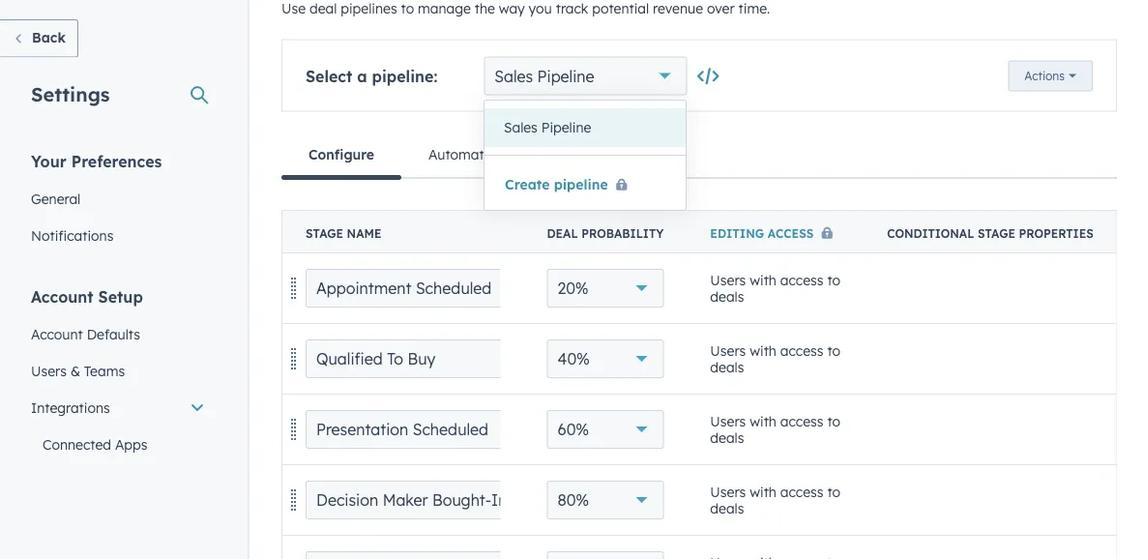 Task type: locate. For each thing, give the bounding box(es) containing it.
account up the account defaults
[[31, 287, 93, 306]]

account
[[31, 287, 93, 306], [31, 325, 83, 342]]

pipeline inside button
[[541, 119, 591, 136]]

to for 60%
[[827, 412, 841, 429]]

access for 60%
[[780, 412, 824, 429]]

pipeline up sales pipeline list box
[[537, 66, 594, 86]]

your
[[31, 151, 67, 171]]

3 to from the top
[[827, 412, 841, 429]]

to for 20%
[[827, 271, 841, 288]]

0 vertical spatial account
[[31, 287, 93, 306]]

back
[[32, 29, 66, 46]]

create pipeline
[[505, 175, 608, 192]]

4 users with access to deals from the top
[[710, 483, 841, 517]]

account for account defaults
[[31, 325, 83, 342]]

properties
[[1019, 226, 1094, 240]]

4 to from the top
[[827, 483, 841, 500]]

1 vertical spatial stage name text field
[[306, 480, 547, 519]]

create
[[505, 175, 550, 192]]

account setup
[[31, 287, 143, 306]]

3 users with access to deals from the top
[[710, 412, 841, 446]]

Stage name text field
[[306, 339, 547, 378], [306, 410, 547, 448]]

&
[[70, 362, 80, 379]]

stage
[[306, 226, 343, 240]]

Stage name text field
[[306, 268, 547, 307], [306, 480, 547, 519], [306, 551, 547, 559]]

sales pipeline up sales pipeline list box
[[495, 66, 594, 86]]

access
[[768, 226, 814, 240], [780, 271, 824, 288], [780, 341, 824, 358], [780, 412, 824, 429], [780, 483, 824, 500]]

users with access to deals for 40%
[[710, 341, 841, 375]]

stage name
[[306, 226, 382, 240]]

1 with from the top
[[750, 271, 777, 288]]

access inside button
[[768, 226, 814, 240]]

2 deals from the top
[[710, 358, 744, 375]]

users with access to deals for 20%
[[710, 271, 841, 305]]

deals
[[710, 288, 744, 305], [710, 358, 744, 375], [710, 429, 744, 446], [710, 500, 744, 517]]

sales inside popup button
[[495, 66, 533, 86]]

4 with from the top
[[750, 483, 777, 500]]

sales up create
[[504, 119, 538, 136]]

tab list
[[281, 131, 1117, 180]]

2 stage name text field from the top
[[306, 480, 547, 519]]

notifications
[[31, 227, 114, 244]]

sales pipeline inside popup button
[[495, 66, 594, 86]]

0 vertical spatial pipeline
[[537, 66, 594, 86]]

1 stage name text field from the top
[[306, 268, 547, 307]]

2 to from the top
[[827, 341, 841, 358]]

1 vertical spatial sales pipeline
[[504, 119, 591, 136]]

1 account from the top
[[31, 287, 93, 306]]

80% button
[[547, 480, 664, 519]]

tab list containing configure
[[281, 131, 1117, 180]]

stage
[[978, 226, 1016, 240]]

pipeline down sales pipeline popup button on the top of page
[[541, 119, 591, 136]]

connected apps link
[[19, 426, 217, 463]]

users for 20%
[[710, 271, 746, 288]]

sales up sales pipeline button
[[495, 66, 533, 86]]

sales inside button
[[504, 119, 538, 136]]

1 vertical spatial sales
[[504, 119, 538, 136]]

automate link
[[401, 131, 519, 177]]

1 deals from the top
[[710, 288, 744, 305]]

1 users with access to deals from the top
[[710, 271, 841, 305]]

users for 80%
[[710, 483, 746, 500]]

3 with from the top
[[750, 412, 777, 429]]

to
[[827, 271, 841, 288], [827, 341, 841, 358], [827, 412, 841, 429], [827, 483, 841, 500]]

sales pipeline up create pipeline
[[504, 119, 591, 136]]

configure
[[309, 146, 374, 162]]

deals for 20%
[[710, 288, 744, 305]]

apps
[[115, 436, 147, 453]]

with
[[750, 271, 777, 288], [750, 341, 777, 358], [750, 412, 777, 429], [750, 483, 777, 500]]

2 stage name text field from the top
[[306, 410, 547, 448]]

general link
[[19, 180, 217, 217]]

actions
[[1025, 69, 1065, 83]]

deals for 80%
[[710, 500, 744, 517]]

account defaults
[[31, 325, 140, 342]]

sales pipeline inside button
[[504, 119, 591, 136]]

1 stage name text field from the top
[[306, 339, 547, 378]]

1 to from the top
[[827, 271, 841, 288]]

with for 40%
[[750, 341, 777, 358]]

access for 20%
[[780, 271, 824, 288]]

0 vertical spatial stage name text field
[[306, 339, 547, 378]]

pipeline inside popup button
[[537, 66, 594, 86]]

probability
[[582, 226, 664, 240]]

account up & on the bottom left of the page
[[31, 325, 83, 342]]

stage name text field for 20%
[[306, 268, 547, 307]]

editing access button
[[710, 226, 841, 241]]

1 vertical spatial pipeline
[[541, 119, 591, 136]]

0 vertical spatial sales pipeline
[[495, 66, 594, 86]]

sales
[[495, 66, 533, 86], [504, 119, 538, 136]]

1 vertical spatial stage name text field
[[306, 410, 547, 448]]

60% button
[[547, 410, 664, 448]]

0 vertical spatial sales
[[495, 66, 533, 86]]

2 account from the top
[[31, 325, 83, 342]]

4 deals from the top
[[710, 500, 744, 517]]

1 vertical spatial account
[[31, 325, 83, 342]]

users
[[710, 271, 746, 288], [710, 341, 746, 358], [31, 362, 67, 379], [710, 412, 746, 429], [710, 483, 746, 500]]

connected
[[43, 436, 111, 453]]

0 vertical spatial stage name text field
[[306, 268, 547, 307]]

back link
[[0, 19, 78, 58]]

sales pipeline list box
[[485, 101, 686, 155]]

3 deals from the top
[[710, 429, 744, 446]]

your preferences element
[[19, 150, 217, 254]]

2 users with access to deals from the top
[[710, 341, 841, 375]]

users with access to deals
[[710, 271, 841, 305], [710, 341, 841, 375], [710, 412, 841, 446], [710, 483, 841, 517]]

conditional stage properties
[[887, 226, 1094, 240]]

stage name text field for 60%
[[306, 410, 547, 448]]

2 with from the top
[[750, 341, 777, 358]]

pipeline
[[537, 66, 594, 86], [541, 119, 591, 136]]

editing access
[[710, 226, 814, 240]]

select
[[306, 66, 352, 86]]

create pipeline button
[[504, 175, 629, 193]]

configure link
[[281, 131, 401, 180]]

sales pipeline
[[495, 66, 594, 86], [504, 119, 591, 136]]

select a pipeline:
[[306, 66, 438, 86]]

users for 40%
[[710, 341, 746, 358]]

sales pipeline button
[[484, 57, 687, 95]]

2 vertical spatial stage name text field
[[306, 551, 547, 559]]



Task type: vqa. For each thing, say whether or not it's contained in the screenshot.
80%'s to
yes



Task type: describe. For each thing, give the bounding box(es) containing it.
general
[[31, 190, 81, 207]]

deal
[[547, 226, 578, 240]]

40% button
[[547, 339, 664, 378]]

preferences
[[71, 151, 162, 171]]

20%
[[558, 278, 589, 297]]

deal probability
[[547, 226, 664, 240]]

your preferences
[[31, 151, 162, 171]]

80%
[[558, 490, 589, 509]]

editing
[[710, 226, 764, 240]]

access for 80%
[[780, 483, 824, 500]]

sales pipeline button
[[485, 108, 686, 147]]

access for 40%
[[780, 341, 824, 358]]

name
[[347, 226, 382, 240]]

stage name text field for 40%
[[306, 339, 547, 378]]

with for 60%
[[750, 412, 777, 429]]

pipeline
[[554, 175, 608, 192]]

teams
[[84, 362, 125, 379]]

actions button
[[1008, 60, 1093, 91]]

with for 80%
[[750, 483, 777, 500]]

with for 20%
[[750, 271, 777, 288]]

account setup element
[[19, 286, 217, 559]]

users with access to deals for 80%
[[710, 483, 841, 517]]

account defaults link
[[19, 316, 217, 353]]

notifications link
[[19, 217, 217, 254]]

stage name text field for 80%
[[306, 480, 547, 519]]

40%
[[558, 349, 590, 368]]

conditional
[[887, 226, 974, 240]]

users for 60%
[[710, 412, 746, 429]]

to for 40%
[[827, 341, 841, 358]]

users & teams
[[31, 362, 125, 379]]

3 stage name text field from the top
[[306, 551, 547, 559]]

pipeline:
[[372, 66, 438, 86]]

users inside account setup element
[[31, 362, 67, 379]]

deals for 40%
[[710, 358, 744, 375]]

integrations
[[31, 399, 110, 416]]

defaults
[[87, 325, 140, 342]]

60%
[[558, 419, 589, 439]]

to for 80%
[[827, 483, 841, 500]]

open popover to copy the internal identifier of the stage. image
[[699, 67, 718, 86]]

account for account setup
[[31, 287, 93, 306]]

users & teams link
[[19, 353, 217, 389]]

settings
[[31, 82, 110, 106]]

deals for 60%
[[710, 429, 744, 446]]

integrations button
[[19, 389, 217, 426]]

users with access to deals for 60%
[[710, 412, 841, 446]]

setup
[[98, 287, 143, 306]]

connected apps
[[43, 436, 147, 453]]

pipeline stages element
[[281, 209, 1118, 559]]

20% button
[[547, 268, 664, 307]]

automate
[[428, 146, 492, 162]]

a
[[357, 66, 367, 86]]



